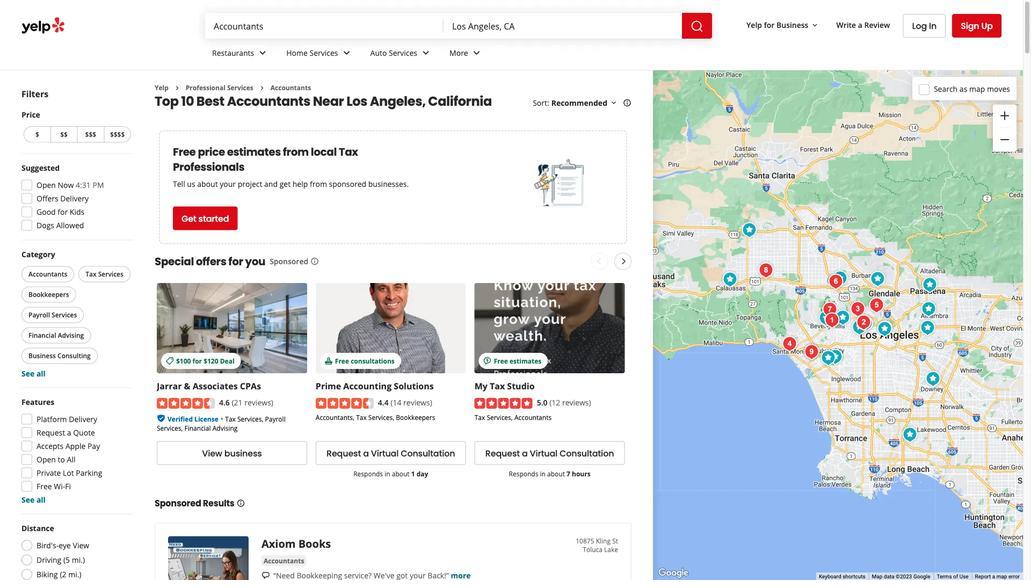 Task type: locate. For each thing, give the bounding box(es) containing it.
1 horizontal spatial from
[[310, 179, 327, 189]]

1 vertical spatial map
[[997, 574, 1008, 580]]

1 vertical spatial financial
[[185, 423, 211, 432]]

map
[[970, 84, 985, 94], [997, 574, 1008, 580]]

0 vertical spatial yelp
[[747, 20, 762, 30]]

1 see all button from the top
[[21, 369, 46, 379]]

1 responds from the left
[[354, 469, 383, 478]]

tax services button
[[79, 266, 130, 282]]

virtual for studio
[[530, 447, 558, 459]]

sponsored right 'you'
[[270, 256, 308, 266]]

1 horizontal spatial yelp
[[747, 20, 762, 30]]

None field
[[214, 20, 435, 32], [452, 20, 674, 32]]

0 horizontal spatial advising
[[58, 331, 84, 340]]

1
[[411, 469, 415, 478]]

0 vertical spatial see
[[21, 369, 35, 379]]

responds for solutions
[[354, 469, 383, 478]]

yelp for yelp for business
[[747, 20, 762, 30]]

see all button for category
[[21, 369, 46, 379]]

los
[[347, 92, 367, 110]]

robert ricco, cpa image left the shael b. jacobson, cpa,  a.p.c. icon
[[779, 333, 801, 355]]

0 vertical spatial map
[[970, 84, 985, 94]]

from left 'local'
[[283, 144, 309, 159]]

2 vertical spatial 16 info v2 image
[[237, 499, 245, 508]]

1 horizontal spatial about
[[392, 469, 410, 478]]

free for estimates
[[494, 356, 508, 365]]

0 horizontal spatial request a virtual consultation
[[327, 447, 455, 459]]

accountants, tax services, bookkeepers
[[316, 413, 435, 422]]

up
[[982, 20, 993, 32]]

1 vertical spatial see
[[21, 495, 35, 505]]

0 vertical spatial bookkeepers
[[28, 290, 69, 299]]

business inside button
[[28, 351, 56, 360]]

consultation for solutions
[[401, 447, 455, 459]]

group
[[993, 104, 1017, 152], [18, 163, 133, 234], [19, 249, 133, 379], [18, 397, 133, 505]]

jarrar & associates cpas
[[157, 380, 261, 392]]

books
[[299, 536, 331, 551]]

5 star rating image
[[475, 398, 533, 408]]

mi.) right "(2"
[[68, 569, 81, 580]]

1 horizontal spatial business
[[777, 20, 809, 30]]

16 chevron down v2 image left write
[[811, 21, 819, 29]]

free
[[173, 144, 196, 159], [335, 356, 349, 365], [494, 356, 508, 365], [37, 481, 52, 492]]

0 vertical spatial accountants link
[[271, 83, 311, 92]]

1 horizontal spatial 16 info v2 image
[[311, 257, 319, 266]]

about
[[197, 179, 218, 189], [392, 469, 410, 478], [547, 469, 565, 478]]

delivery up quote
[[69, 414, 97, 424]]

consultation up day
[[401, 447, 455, 459]]

0 vertical spatial mi.)
[[72, 555, 85, 565]]

professional
[[186, 83, 226, 92]]

open up private
[[37, 454, 56, 465]]

24 chevron down v2 image for restaurants
[[256, 46, 269, 59]]

1 horizontal spatial robert ricco, cpa image
[[875, 318, 896, 339]]

2 24 chevron down v2 image from the left
[[420, 46, 432, 59]]

estimates up project
[[227, 144, 281, 159]]

keyboard shortcuts button
[[819, 573, 866, 580]]

businesses.
[[368, 179, 409, 189]]

0 horizontal spatial about
[[197, 179, 218, 189]]

0 horizontal spatial business
[[28, 351, 56, 360]]

a
[[858, 20, 863, 30], [67, 428, 71, 438], [363, 447, 369, 459], [522, 447, 528, 459], [993, 574, 996, 580]]

accountants button up the bookkeepers button
[[21, 266, 74, 282]]

delivery up the kids
[[60, 193, 89, 204]]

0 vertical spatial see all
[[21, 369, 46, 379]]

about left 1
[[392, 469, 410, 478]]

1 reviews) from the left
[[245, 397, 273, 407]]

all for features
[[36, 495, 46, 505]]

1 horizontal spatial reviews)
[[403, 397, 432, 407]]

responds in about 7 hours
[[509, 469, 591, 478]]

sign up link
[[953, 14, 1002, 38]]

in left 1
[[385, 469, 390, 478]]

2 horizontal spatial 16 info v2 image
[[623, 99, 632, 107]]

services, down 16 verified v2 icon
[[157, 423, 183, 432]]

1 request a virtual consultation from the left
[[327, 447, 455, 459]]

24 chevron down v2 image inside restaurants link
[[256, 46, 269, 59]]

about for my tax studio
[[547, 469, 565, 478]]

data
[[884, 574, 895, 580]]

for
[[764, 20, 775, 30], [58, 207, 68, 217], [228, 254, 243, 269], [193, 356, 202, 365]]

use
[[960, 574, 969, 580]]

terms of use link
[[937, 574, 969, 580]]

0 horizontal spatial robert ricco, cpa image
[[779, 333, 801, 355]]

bird's-
[[37, 540, 59, 551]]

24 chevron down v2 image inside auto services link
[[420, 46, 432, 59]]

virtual
[[371, 447, 399, 459], [530, 447, 558, 459]]

0 vertical spatial advising
[[58, 331, 84, 340]]

accountants inside axiom books accountants
[[264, 556, 304, 565]]

all down the business consulting button
[[36, 369, 46, 379]]

services
[[310, 48, 338, 58], [389, 48, 417, 58], [227, 83, 253, 92], [98, 270, 123, 279], [52, 311, 77, 319]]

24 chevron down v2 image inside the more link
[[470, 46, 483, 59]]

financial down the verified license
[[185, 423, 211, 432]]

0 horizontal spatial responds
[[354, 469, 383, 478]]

a right write
[[858, 20, 863, 30]]

16 speech v2 image
[[262, 571, 270, 580]]

price group
[[21, 109, 133, 145]]

2 request a virtual consultation button from the left
[[475, 441, 625, 465]]

0 vertical spatial 16 chevron down v2 image
[[811, 21, 819, 29]]

0 horizontal spatial none field
[[214, 20, 435, 32]]

lake
[[604, 545, 618, 554]]

axiom books image
[[830, 268, 851, 289], [168, 536, 249, 580]]

1 horizontal spatial none field
[[452, 20, 674, 32]]

2 horizontal spatial about
[[547, 469, 565, 478]]

accountants button
[[21, 266, 74, 282], [262, 555, 306, 566]]

view
[[202, 447, 222, 459], [73, 540, 89, 551]]

1 horizontal spatial request
[[327, 447, 361, 459]]

sponsored left results
[[155, 497, 201, 509]]

none field up home services link
[[214, 20, 435, 32]]

2 in from the left
[[540, 469, 546, 478]]

request a virtual consultation up responds in about 7 hours
[[486, 447, 614, 459]]

0 vertical spatial business
[[777, 20, 809, 30]]

1 horizontal spatial advising
[[213, 423, 238, 432]]

$$$$
[[110, 130, 125, 139]]

open for open to all
[[37, 454, 56, 465]]

see all
[[21, 369, 46, 379], [21, 495, 46, 505]]

none field the find
[[214, 20, 435, 32]]

0 horizontal spatial accountants button
[[21, 266, 74, 282]]

16 deal v2 image
[[165, 357, 174, 365]]

parking
[[76, 468, 102, 478]]

samuel b choi accountancy image
[[853, 312, 875, 333]]

nkf cpa firm image
[[720, 269, 741, 290]]

advising down the license
[[213, 423, 238, 432]]

0 horizontal spatial payroll
[[28, 311, 50, 319]]

platform delivery
[[37, 414, 97, 424]]

financial
[[28, 331, 56, 340], [185, 423, 211, 432]]

0 horizontal spatial request
[[37, 428, 65, 438]]

responds left 1
[[354, 469, 383, 478]]

24 chevron down v2 image
[[256, 46, 269, 59], [420, 46, 432, 59], [470, 46, 483, 59]]

0 horizontal spatial consultation
[[401, 447, 455, 459]]

group containing suggested
[[18, 163, 133, 234]]

zoom in image
[[999, 109, 1012, 122]]

group containing category
[[19, 249, 133, 379]]

$$$$ button
[[104, 126, 131, 143]]

option group
[[18, 523, 133, 580]]

accountants button down axiom
[[262, 555, 306, 566]]

see for category
[[21, 369, 35, 379]]

0 vertical spatial sponsored
[[270, 256, 308, 266]]

1 vertical spatial view
[[73, 540, 89, 551]]

request down tax services, accountants
[[486, 447, 520, 459]]

2 responds from the left
[[509, 469, 539, 478]]

0 vertical spatial delivery
[[60, 193, 89, 204]]

16 info v2 image
[[623, 99, 632, 107], [311, 257, 319, 266], [237, 499, 245, 508]]

2 reviews) from the left
[[403, 397, 432, 407]]

1 vertical spatial yelp
[[155, 83, 169, 92]]

open up offers
[[37, 180, 56, 190]]

1 virtual from the left
[[371, 447, 399, 459]]

1 vertical spatial estimates
[[510, 356, 542, 365]]

24 chevron down v2 image for more
[[470, 46, 483, 59]]

view left the business
[[202, 447, 222, 459]]

(2
[[60, 569, 66, 580]]

4.4 (14 reviews)
[[378, 397, 432, 407]]

request up accepts
[[37, 428, 65, 438]]

1 horizontal spatial financial
[[185, 423, 211, 432]]

see all button for features
[[21, 495, 46, 505]]

payroll services
[[28, 311, 77, 319]]

virtual up responds in about 7 hours
[[530, 447, 558, 459]]

financial inside button
[[28, 331, 56, 340]]

0 vertical spatial financial
[[28, 331, 56, 340]]

business inside button
[[777, 20, 809, 30]]

about right us
[[197, 179, 218, 189]]

2 none field from the left
[[452, 20, 674, 32]]

16 chevron down v2 image inside yelp for business button
[[811, 21, 819, 29]]

all down free wi-fi
[[36, 495, 46, 505]]

1 vertical spatial mi.)
[[68, 569, 81, 580]]

0 horizontal spatial financial
[[28, 331, 56, 340]]

map for error
[[997, 574, 1008, 580]]

professionals
[[173, 159, 245, 174]]

of
[[954, 574, 958, 580]]

0 horizontal spatial in
[[385, 469, 390, 478]]

responds left 7
[[509, 469, 539, 478]]

reviews) down solutions
[[403, 397, 432, 407]]

financial advising button
[[21, 327, 91, 344]]

for inside button
[[764, 20, 775, 30]]

estimates inside free price estimates from local tax professionals tell us about your project and get help from sponsored businesses.
[[227, 144, 281, 159]]

mi.)
[[72, 555, 85, 565], [68, 569, 81, 580]]

0 vertical spatial all
[[36, 369, 46, 379]]

2 see from the top
[[21, 495, 35, 505]]

dogs
[[37, 220, 54, 230]]

1 horizontal spatial consultation
[[560, 447, 614, 459]]

my tax studio image
[[917, 317, 939, 339]]

responds
[[354, 469, 383, 478], [509, 469, 539, 478]]

estimates
[[227, 144, 281, 159], [510, 356, 542, 365]]

0 vertical spatial estimates
[[227, 144, 281, 159]]

2 request a virtual consultation from the left
[[486, 447, 614, 459]]

16 chevron down v2 image for yelp for business
[[811, 21, 819, 29]]

0 horizontal spatial virtual
[[371, 447, 399, 459]]

see all down free wi-fi
[[21, 495, 46, 505]]

offers
[[37, 193, 58, 204]]

16 free consultations v2 image
[[324, 357, 333, 365]]

services inside button
[[52, 311, 77, 319]]

1 horizontal spatial 24 chevron down v2 image
[[420, 46, 432, 59]]

map left error
[[997, 574, 1008, 580]]

group containing features
[[18, 397, 133, 505]]

1 horizontal spatial virtual
[[530, 447, 558, 459]]

1 horizontal spatial sponsored
[[270, 256, 308, 266]]

sponsored
[[270, 256, 308, 266], [155, 497, 201, 509]]

biking
[[37, 569, 58, 580]]

free down private
[[37, 481, 52, 492]]

1 horizontal spatial view
[[202, 447, 222, 459]]

request a virtual consultation button up responds in about 7 hours
[[475, 441, 625, 465]]

2 open from the top
[[37, 454, 56, 465]]

financial down payroll services button
[[28, 331, 56, 340]]

1 vertical spatial open
[[37, 454, 56, 465]]

0 vertical spatial from
[[283, 144, 309, 159]]

view right eye
[[73, 540, 89, 551]]

0 vertical spatial payroll
[[28, 311, 50, 319]]

2 virtual from the left
[[530, 447, 558, 459]]

16 chevron down v2 image
[[811, 21, 819, 29], [610, 99, 618, 107]]

24 chevron down v2 image right restaurants
[[256, 46, 269, 59]]

request a virtual consultation for solutions
[[327, 447, 455, 459]]

advising inside button
[[58, 331, 84, 340]]

services inside button
[[98, 270, 123, 279]]

in left 7
[[540, 469, 546, 478]]

see all for category
[[21, 369, 46, 379]]

you
[[245, 254, 265, 269]]

yelp inside button
[[747, 20, 762, 30]]

1 request a virtual consultation button from the left
[[316, 441, 466, 465]]

vault tax image
[[832, 307, 854, 329]]

reviews) for my tax studio
[[562, 397, 591, 407]]

0 horizontal spatial 16 info v2 image
[[237, 499, 245, 508]]

1 consultation from the left
[[401, 447, 455, 459]]

for for kids
[[58, 207, 68, 217]]

1 see from the top
[[21, 369, 35, 379]]

prime accounting solutions image
[[825, 346, 846, 368]]

free for price
[[173, 144, 196, 159]]

sign up
[[961, 20, 993, 32]]

all
[[36, 369, 46, 379], [36, 495, 46, 505]]

all for category
[[36, 369, 46, 379]]

3 reviews) from the left
[[562, 397, 591, 407]]

reviews) for prime accounting solutions
[[403, 397, 432, 407]]

kids
[[70, 207, 84, 217]]

1 vertical spatial advising
[[213, 423, 238, 432]]

bookkeepers down 4.4 (14 reviews)
[[396, 413, 435, 422]]

1 open from the top
[[37, 180, 56, 190]]

0 horizontal spatial map
[[970, 84, 985, 94]]

business
[[224, 447, 262, 459]]

tax inside tax services, payroll services, financial advising
[[225, 414, 236, 423]]

Find text field
[[214, 20, 435, 32]]

a up accepts apple pay
[[67, 428, 71, 438]]

24 chevron down v2 image right more
[[470, 46, 483, 59]]

free inside free price estimates from local tax professionals tell us about your project and get help from sponsored businesses.
[[173, 144, 196, 159]]

for inside group
[[58, 207, 68, 217]]

tax
[[339, 144, 358, 159], [86, 270, 96, 279], [490, 380, 505, 392], [356, 413, 367, 422], [475, 413, 485, 422], [225, 414, 236, 423]]

0 horizontal spatial estimates
[[227, 144, 281, 159]]

see all button up features
[[21, 369, 46, 379]]

map data ©2023 google
[[872, 574, 931, 580]]

reviews) down cpas
[[245, 397, 273, 407]]

see
[[21, 369, 35, 379], [21, 495, 35, 505]]

0 vertical spatial 16 info v2 image
[[623, 99, 632, 107]]

$$ button
[[50, 126, 77, 143]]

(12
[[550, 397, 560, 407]]

offers
[[196, 254, 226, 269]]

1 vertical spatial see all button
[[21, 495, 46, 505]]

1 horizontal spatial estimates
[[510, 356, 542, 365]]

16 free estimates v2 image
[[483, 357, 492, 365]]

for for business
[[764, 20, 775, 30]]

mi.) right (5
[[72, 555, 85, 565]]

0 vertical spatial axiom books image
[[830, 268, 851, 289]]

reviews) right (12
[[562, 397, 591, 407]]

1 horizontal spatial request a virtual consultation
[[486, 447, 614, 459]]

estimates up studio on the bottom of page
[[510, 356, 542, 365]]

1 vertical spatial see all
[[21, 495, 46, 505]]

1 horizontal spatial accountants button
[[262, 555, 306, 566]]

leading tax group image
[[919, 274, 941, 296]]

0 horizontal spatial 24 chevron down v2 image
[[256, 46, 269, 59]]

24 chevron down v2 image right auto services
[[420, 46, 432, 59]]

free right 16 free estimates v2 image
[[494, 356, 508, 365]]

dalton, mathias & deever, cpas, llp image
[[739, 219, 760, 241]]

16 chevron down v2 image right recommended at the top of page
[[610, 99, 618, 107]]

0 vertical spatial open
[[37, 180, 56, 190]]

1 none field from the left
[[214, 20, 435, 32]]

request a virtual consultation button up responds in about 1 day
[[316, 441, 466, 465]]

next image
[[617, 255, 630, 268]]

1 in from the left
[[385, 469, 390, 478]]

business consulting button
[[21, 348, 98, 364]]

yelp
[[747, 20, 762, 30], [155, 83, 169, 92]]

sort:
[[533, 98, 549, 108]]

business categories element
[[204, 39, 1002, 70]]

map region
[[523, 0, 1031, 580]]

4.6 star rating image
[[157, 398, 215, 408]]

1 horizontal spatial 16 chevron down v2 image
[[811, 21, 819, 29]]

zoom out image
[[999, 133, 1012, 146]]

professional services link
[[186, 83, 253, 92]]

free right 16 free consultations v2 icon
[[335, 356, 349, 365]]

1 vertical spatial 16 info v2 image
[[311, 257, 319, 266]]

1 all from the top
[[36, 369, 46, 379]]

0 horizontal spatial axiom books image
[[168, 536, 249, 580]]

$100
[[176, 356, 191, 365]]

1 horizontal spatial bookkeepers
[[396, 413, 435, 422]]

accountants link right 16 chevron right v2 icon
[[271, 83, 311, 92]]

1 horizontal spatial in
[[540, 469, 546, 478]]

open
[[37, 180, 56, 190], [37, 454, 56, 465]]

2 horizontal spatial request
[[486, 447, 520, 459]]

request a virtual consultation up responds in about 1 day
[[327, 447, 455, 459]]

1 vertical spatial axiom books image
[[168, 536, 249, 580]]

request down accountants,
[[327, 447, 361, 459]]

free left price in the left of the page
[[173, 144, 196, 159]]

from
[[283, 144, 309, 159], [310, 179, 327, 189]]

taxplus image
[[801, 341, 823, 363], [801, 341, 823, 363]]

sponsored for sponsored
[[270, 256, 308, 266]]

search image
[[691, 20, 704, 33]]

0 horizontal spatial reviews)
[[245, 397, 273, 407]]

request for my
[[486, 447, 520, 459]]

10875
[[576, 536, 594, 545]]

services, down 5 star rating image
[[487, 413, 513, 422]]

2 consultation from the left
[[560, 447, 614, 459]]

1 24 chevron down v2 image from the left
[[256, 46, 269, 59]]

driving (5 mi.)
[[37, 555, 85, 565]]

1 vertical spatial sponsored
[[155, 497, 201, 509]]

none field up business categories element
[[452, 20, 674, 32]]

0 horizontal spatial yelp
[[155, 83, 169, 92]]

robert ricco, cpa image
[[875, 318, 896, 339], [779, 333, 801, 355]]

1 horizontal spatial responds
[[509, 469, 539, 478]]

1 vertical spatial bookkeepers
[[396, 413, 435, 422]]

h&r block image
[[849, 317, 871, 338]]

rgn accountancy group image
[[820, 299, 841, 320]]

1 vertical spatial 16 chevron down v2 image
[[610, 99, 618, 107]]

16 chevron down v2 image inside recommended dropdown button
[[610, 99, 618, 107]]

1 vertical spatial delivery
[[69, 414, 97, 424]]

sign
[[961, 20, 980, 32]]

see all button down free wi-fi
[[21, 495, 46, 505]]

1 see all from the top
[[21, 369, 46, 379]]

psl cpa and associates image
[[856, 313, 877, 334]]

map right as
[[970, 84, 985, 94]]

2 all from the top
[[36, 495, 46, 505]]

yelp for yelp 'link'
[[155, 83, 169, 92]]

services, down 4.6 (21 reviews)
[[237, 414, 263, 423]]

1 vertical spatial accountants button
[[262, 555, 306, 566]]

see up "distance"
[[21, 495, 35, 505]]

2 horizontal spatial 24 chevron down v2 image
[[470, 46, 483, 59]]

advising up the consulting
[[58, 331, 84, 340]]

virtual up responds in about 1 day
[[371, 447, 399, 459]]

16 verified v2 image
[[157, 414, 165, 423]]

bookkeepers up payroll services
[[28, 290, 69, 299]]

from right "help"
[[310, 179, 327, 189]]

payroll down the bookkeepers button
[[28, 311, 50, 319]]

in
[[385, 469, 390, 478], [540, 469, 546, 478]]

services for tax services
[[98, 270, 123, 279]]

cpas
[[240, 380, 261, 392]]

0 horizontal spatial view
[[73, 540, 89, 551]]

moves
[[987, 84, 1010, 94]]

hanh dinh, cpa image
[[756, 260, 777, 281]]

error
[[1009, 574, 1020, 580]]

accountants link down axiom
[[262, 555, 306, 566]]

see up features
[[21, 369, 35, 379]]

2 see all from the top
[[21, 495, 46, 505]]

2 horizontal spatial reviews)
[[562, 397, 591, 407]]

distance
[[21, 523, 54, 533]]

google image
[[656, 566, 691, 580]]

about left 7
[[547, 469, 565, 478]]

0 horizontal spatial sponsored
[[155, 497, 201, 509]]

None search field
[[205, 13, 715, 39]]

consultation up the 'hours'
[[560, 447, 614, 459]]

free price estimates from local tax professionals image
[[534, 157, 588, 210]]

1 vertical spatial from
[[310, 179, 327, 189]]

price
[[198, 144, 225, 159]]

keyboard
[[819, 574, 842, 580]]

free consultations
[[335, 356, 395, 365]]

0 horizontal spatial request a virtual consultation button
[[316, 441, 466, 465]]

eye
[[59, 540, 71, 551]]

1 vertical spatial payroll
[[265, 414, 286, 423]]

1 horizontal spatial payroll
[[265, 414, 286, 423]]

2 see all button from the top
[[21, 495, 46, 505]]

1 vertical spatial all
[[36, 495, 46, 505]]

pro solutions image
[[817, 310, 839, 331]]

my tax studio link
[[475, 380, 535, 392]]

1 horizontal spatial map
[[997, 574, 1008, 580]]

jarrar
[[157, 380, 182, 392]]

payroll down 4.6 (21 reviews)
[[265, 414, 286, 423]]

accounting
[[343, 380, 392, 392]]

4.4 star rating image
[[316, 398, 374, 408]]

terms of use
[[937, 574, 969, 580]]

see all up features
[[21, 369, 46, 379]]

robert ricco, cpa image down balyan financial services 'image'
[[875, 318, 896, 339]]

3 24 chevron down v2 image from the left
[[470, 46, 483, 59]]



Task type: describe. For each thing, give the bounding box(es) containing it.
accepts apple pay
[[37, 441, 100, 451]]

hours
[[572, 469, 591, 478]]

top 10 best accountants near los angeles, california
[[155, 92, 492, 110]]

angeles,
[[370, 92, 426, 110]]

sponsored results
[[155, 497, 234, 509]]

toluca
[[583, 545, 603, 554]]

delivery for platform delivery
[[69, 414, 97, 424]]

google
[[914, 574, 931, 580]]

bookkeepers button
[[21, 287, 76, 303]]

biking (2 mi.)
[[37, 569, 81, 580]]

log in
[[912, 20, 937, 32]]

special offers for you
[[155, 254, 265, 269]]

1 vertical spatial accountants link
[[262, 555, 306, 566]]

verified
[[168, 414, 193, 423]]

kling
[[596, 536, 611, 545]]

free estimates
[[494, 356, 542, 365]]

report a map error link
[[975, 574, 1020, 580]]

16 chevron right v2 image
[[258, 84, 266, 92]]

tell
[[173, 179, 185, 189]]

your
[[220, 179, 236, 189]]

get started
[[182, 212, 229, 225]]

driving
[[37, 555, 61, 565]]

deal
[[220, 356, 235, 365]]

get started button
[[173, 207, 238, 230]]

auto services link
[[362, 39, 441, 70]]

24 chevron down v2 image for auto services
[[420, 46, 432, 59]]

10
[[181, 92, 194, 110]]

wiseman & burke image
[[867, 268, 889, 290]]

16 info v2 image for special offers for you
[[311, 257, 319, 266]]

all
[[67, 454, 76, 465]]

view business
[[202, 447, 262, 459]]

16 chevron right v2 image
[[173, 84, 181, 92]]

a right report
[[993, 574, 996, 580]]

in for studio
[[540, 469, 546, 478]]

more link
[[441, 39, 492, 70]]

shael b. jacobson, cpa,  a.p.c. image
[[818, 347, 839, 369]]

review
[[865, 20, 890, 30]]

write
[[837, 20, 856, 30]]

tax inside button
[[86, 270, 96, 279]]

financial advising
[[28, 331, 84, 340]]

advising inside tax services, payroll services, financial advising
[[213, 423, 238, 432]]

a up responds in about 7 hours
[[522, 447, 528, 459]]

mi.) for driving (5 mi.)
[[72, 555, 85, 565]]

st
[[613, 536, 618, 545]]

virtual for solutions
[[371, 447, 399, 459]]

16 info v2 image for top 10 best accountants near los angeles, california
[[623, 99, 632, 107]]

mi.) for biking (2 mi.)
[[68, 569, 81, 580]]

none field near
[[452, 20, 674, 32]]

payroll inside button
[[28, 311, 50, 319]]

alan mehdiani, cpa, tax accountant image
[[822, 310, 843, 331]]

request a virtual consultation button for solutions
[[316, 441, 466, 465]]

(21
[[232, 397, 243, 407]]

free estimates link
[[475, 283, 625, 373]]

terms
[[937, 574, 952, 580]]

reviews) for jarrar & associates cpas
[[245, 397, 273, 407]]

advanced accounting & tax solutions image
[[923, 368, 944, 390]]

tax services, accountants
[[475, 413, 552, 422]]

financial inside tax services, payroll services, financial advising
[[185, 423, 211, 432]]

view inside option group
[[73, 540, 89, 551]]

verified license
[[168, 414, 219, 423]]

jarrar & associates cpas link
[[157, 380, 261, 392]]

open for open now 4:31 pm
[[37, 180, 56, 190]]

24 chevron down v2 image
[[340, 46, 353, 59]]

tax services, payroll services, financial advising
[[157, 414, 286, 432]]

consultation for studio
[[560, 447, 614, 459]]

responds for studio
[[509, 469, 539, 478]]

payroll inside tax services, payroll services, financial advising
[[265, 414, 286, 423]]

services for payroll services
[[52, 311, 77, 319]]

$$$
[[85, 130, 96, 139]]

home services link
[[278, 39, 362, 70]]

jarrar & associates cpas image
[[816, 308, 837, 329]]

and
[[264, 179, 278, 189]]

top
[[155, 92, 179, 110]]

see all for features
[[21, 495, 46, 505]]

local
[[311, 144, 337, 159]]

home services
[[286, 48, 338, 58]]

studio
[[507, 380, 535, 392]]

in for solutions
[[385, 469, 390, 478]]

16 chevron down v2 image for recommended
[[610, 99, 618, 107]]

yelp link
[[155, 83, 169, 92]]

auto services
[[370, 48, 417, 58]]

category
[[21, 249, 55, 259]]

report a map error
[[975, 574, 1020, 580]]

(14
[[391, 397, 402, 407]]

best
[[197, 92, 225, 110]]

accountants,
[[316, 413, 355, 422]]

pm
[[93, 180, 104, 190]]

write a review
[[837, 20, 890, 30]]

services, down '4.4'
[[368, 413, 394, 422]]

shortcuts
[[843, 574, 866, 580]]

request a virtual consultation for studio
[[486, 447, 614, 459]]

for for $120
[[193, 356, 202, 365]]

recommended button
[[552, 98, 618, 108]]

$100 for $120 deal
[[176, 356, 235, 365]]

about inside free price estimates from local tax professionals tell us about your project and get help from sponsored businesses.
[[197, 179, 218, 189]]

verified license button
[[168, 413, 219, 423]]

ben's income tax services image
[[825, 271, 847, 293]]

map for moves
[[970, 84, 985, 94]]

a up responds in about 1 day
[[363, 447, 369, 459]]

about for prime accounting solutions
[[392, 469, 410, 478]]

sponsored for sponsored results
[[155, 497, 201, 509]]

$$
[[60, 130, 68, 139]]

started
[[199, 212, 229, 225]]

$120
[[204, 356, 218, 365]]

balyan financial services image
[[866, 295, 888, 316]]

restaurants
[[212, 48, 254, 58]]

delivery for offers delivery
[[60, 193, 89, 204]]

0 horizontal spatial from
[[283, 144, 309, 159]]

map
[[872, 574, 883, 580]]

services for home services
[[310, 48, 338, 58]]

help
[[293, 179, 308, 189]]

axiom books link
[[262, 536, 331, 551]]

tax inside free price estimates from local tax professionals tell us about your project and get help from sponsored businesses.
[[339, 144, 358, 159]]

project
[[238, 179, 262, 189]]

jeff huang, cpa image
[[918, 298, 940, 320]]

request a virtual consultation button for studio
[[475, 441, 625, 465]]

bookkeepers inside button
[[28, 290, 69, 299]]

services for auto services
[[389, 48, 417, 58]]

$
[[35, 130, 39, 139]]

bayya tax & accounting image
[[900, 424, 921, 446]]

chang ryul ji, cpa image
[[855, 313, 876, 334]]

&
[[184, 380, 190, 392]]

services for professional services
[[227, 83, 253, 92]]

5.0
[[537, 397, 548, 407]]

1 horizontal spatial axiom books image
[[830, 268, 851, 289]]

a inside group
[[67, 428, 71, 438]]

free for consultations
[[335, 356, 349, 365]]

request for prime
[[327, 447, 361, 459]]

solutions
[[394, 380, 434, 392]]

0 vertical spatial accountants button
[[21, 266, 74, 282]]

see for features
[[21, 495, 35, 505]]

option group containing distance
[[18, 523, 133, 580]]

previous image
[[593, 255, 606, 268]]

(5
[[63, 555, 70, 565]]

pinnacle tax services image
[[874, 318, 896, 340]]

Near text field
[[452, 20, 674, 32]]

features
[[21, 397, 54, 407]]

5.0 (12 reviews)
[[537, 397, 591, 407]]

platform
[[37, 414, 67, 424]]

open now 4:31 pm
[[37, 180, 104, 190]]

price
[[21, 109, 40, 120]]

free for wi-
[[37, 481, 52, 492]]

axiom books accountants
[[262, 536, 331, 565]]

salazar income tax services image
[[847, 298, 869, 320]]

near
[[313, 92, 344, 110]]

log
[[912, 20, 927, 32]]

view business link
[[157, 441, 307, 465]]

0 vertical spatial view
[[202, 447, 222, 459]]

associates
[[193, 380, 238, 392]]

wi-
[[54, 481, 65, 492]]

more
[[450, 48, 468, 58]]

prime
[[316, 380, 341, 392]]



Task type: vqa. For each thing, say whether or not it's contained in the screenshot.
the left the View
yes



